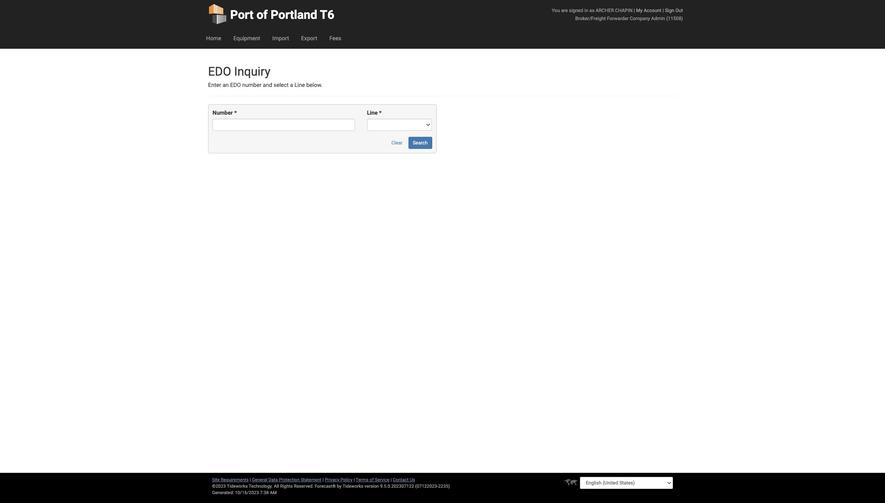 Task type: locate. For each thing, give the bounding box(es) containing it.
1 horizontal spatial line
[[367, 110, 378, 116]]

number
[[213, 110, 233, 116]]

general data protection statement link
[[252, 478, 322, 483]]

of up version
[[370, 478, 374, 483]]

edo inquiry enter an edo number and select a line below.
[[208, 64, 323, 88]]

fees button
[[324, 28, 348, 48]]

policy
[[341, 478, 353, 483]]

of
[[257, 8, 268, 22], [370, 478, 374, 483]]

equipment button
[[227, 28, 266, 48]]

1 vertical spatial of
[[370, 478, 374, 483]]

|
[[634, 8, 635, 13], [663, 8, 664, 13], [250, 478, 251, 483], [323, 478, 324, 483], [354, 478, 355, 483], [391, 478, 392, 483]]

edo up the "enter"
[[208, 64, 231, 79]]

version
[[365, 484, 379, 489]]

edo right an at the top
[[230, 82, 241, 88]]

privacy
[[325, 478, 340, 483]]

port of portland t6 link
[[208, 0, 335, 28]]

| up forecast®
[[323, 478, 324, 483]]

* for line *
[[379, 110, 382, 116]]

site
[[212, 478, 220, 483]]

search
[[413, 140, 428, 146]]

sign
[[665, 8, 675, 13]]

(11508)
[[667, 16, 683, 21]]

signed
[[569, 8, 584, 13]]

privacy policy link
[[325, 478, 353, 483]]

terms of service link
[[356, 478, 390, 483]]

are
[[561, 8, 568, 13]]

0 horizontal spatial *
[[234, 110, 237, 116]]

0 horizontal spatial of
[[257, 8, 268, 22]]

tideworks
[[343, 484, 364, 489]]

protection
[[279, 478, 300, 483]]

0 vertical spatial of
[[257, 8, 268, 22]]

select
[[274, 82, 289, 88]]

*
[[234, 110, 237, 116], [379, 110, 382, 116]]

(07122023-
[[415, 484, 438, 489]]

line
[[295, 82, 305, 88], [367, 110, 378, 116]]

number
[[242, 82, 262, 88]]

rights
[[280, 484, 293, 489]]

©2023 tideworks
[[212, 484, 248, 489]]

home
[[206, 35, 221, 41]]

home button
[[200, 28, 227, 48]]

account
[[644, 8, 662, 13]]

technology.
[[249, 484, 273, 489]]

search button
[[409, 137, 432, 149]]

clear button
[[387, 137, 407, 149]]

0 vertical spatial edo
[[208, 64, 231, 79]]

of right port
[[257, 8, 268, 22]]

sign out link
[[665, 8, 683, 13]]

of inside "port of portland t6" link
[[257, 8, 268, 22]]

1 * from the left
[[234, 110, 237, 116]]

my
[[636, 8, 643, 13]]

reserved.
[[294, 484, 314, 489]]

import
[[272, 35, 289, 41]]

1 vertical spatial line
[[367, 110, 378, 116]]

1 horizontal spatial *
[[379, 110, 382, 116]]

a
[[290, 82, 293, 88]]

general
[[252, 478, 267, 483]]

edo
[[208, 64, 231, 79], [230, 82, 241, 88]]

number *
[[213, 110, 237, 116]]

statement
[[301, 478, 322, 483]]

| left general
[[250, 478, 251, 483]]

you are signed in as archer chapin | my account | sign out broker/freight forwarder company admin (11508)
[[552, 8, 683, 21]]

1 horizontal spatial of
[[370, 478, 374, 483]]

forecast®
[[315, 484, 336, 489]]

0 horizontal spatial line
[[295, 82, 305, 88]]

2 * from the left
[[379, 110, 382, 116]]

0 vertical spatial line
[[295, 82, 305, 88]]

as
[[590, 8, 595, 13]]



Task type: describe. For each thing, give the bounding box(es) containing it.
export
[[301, 35, 317, 41]]

10/16/2023
[[235, 491, 259, 496]]

generated:
[[212, 491, 234, 496]]

| left the sign
[[663, 8, 664, 13]]

line *
[[367, 110, 382, 116]]

fees
[[330, 35, 342, 41]]

requirements
[[221, 478, 249, 483]]

site requirements link
[[212, 478, 249, 483]]

2235)
[[438, 484, 450, 489]]

terms
[[356, 478, 369, 483]]

below.
[[307, 82, 323, 88]]

9.5.0.202307122
[[380, 484, 414, 489]]

you
[[552, 8, 560, 13]]

* for number *
[[234, 110, 237, 116]]

contact us link
[[393, 478, 415, 483]]

enter
[[208, 82, 221, 88]]

site requirements | general data protection statement | privacy policy | terms of service | contact us ©2023 tideworks technology. all rights reserved. forecast® by tideworks version 9.5.0.202307122 (07122023-2235) generated: 10/16/2023 7:38 am
[[212, 478, 450, 496]]

export button
[[295, 28, 324, 48]]

an
[[223, 82, 229, 88]]

am
[[270, 491, 277, 496]]

data
[[269, 478, 278, 483]]

out
[[676, 8, 683, 13]]

archer
[[596, 8, 614, 13]]

my account link
[[636, 8, 662, 13]]

t6
[[320, 8, 335, 22]]

admin
[[652, 16, 665, 21]]

by
[[337, 484, 342, 489]]

company
[[630, 16, 650, 21]]

| up tideworks
[[354, 478, 355, 483]]

and
[[263, 82, 272, 88]]

line inside edo inquiry enter an edo number and select a line below.
[[295, 82, 305, 88]]

port
[[230, 8, 254, 22]]

contact
[[393, 478, 409, 483]]

all
[[274, 484, 279, 489]]

| up 9.5.0.202307122 at bottom left
[[391, 478, 392, 483]]

7:38
[[260, 491, 269, 496]]

of inside "site requirements | general data protection statement | privacy policy | terms of service | contact us ©2023 tideworks technology. all rights reserved. forecast® by tideworks version 9.5.0.202307122 (07122023-2235) generated: 10/16/2023 7:38 am"
[[370, 478, 374, 483]]

forwarder
[[607, 16, 629, 21]]

import button
[[266, 28, 295, 48]]

us
[[410, 478, 415, 483]]

port of portland t6
[[230, 8, 335, 22]]

service
[[375, 478, 390, 483]]

| left my
[[634, 8, 635, 13]]

equipment
[[233, 35, 260, 41]]

inquiry
[[234, 64, 271, 79]]

in
[[585, 8, 589, 13]]

1 vertical spatial edo
[[230, 82, 241, 88]]

chapin
[[615, 8, 633, 13]]

Number * text field
[[213, 119, 355, 131]]

portland
[[271, 8, 317, 22]]

broker/freight
[[576, 16, 606, 21]]

clear
[[392, 140, 403, 146]]



Task type: vqa. For each thing, say whether or not it's contained in the screenshot.
'GENERAL'
yes



